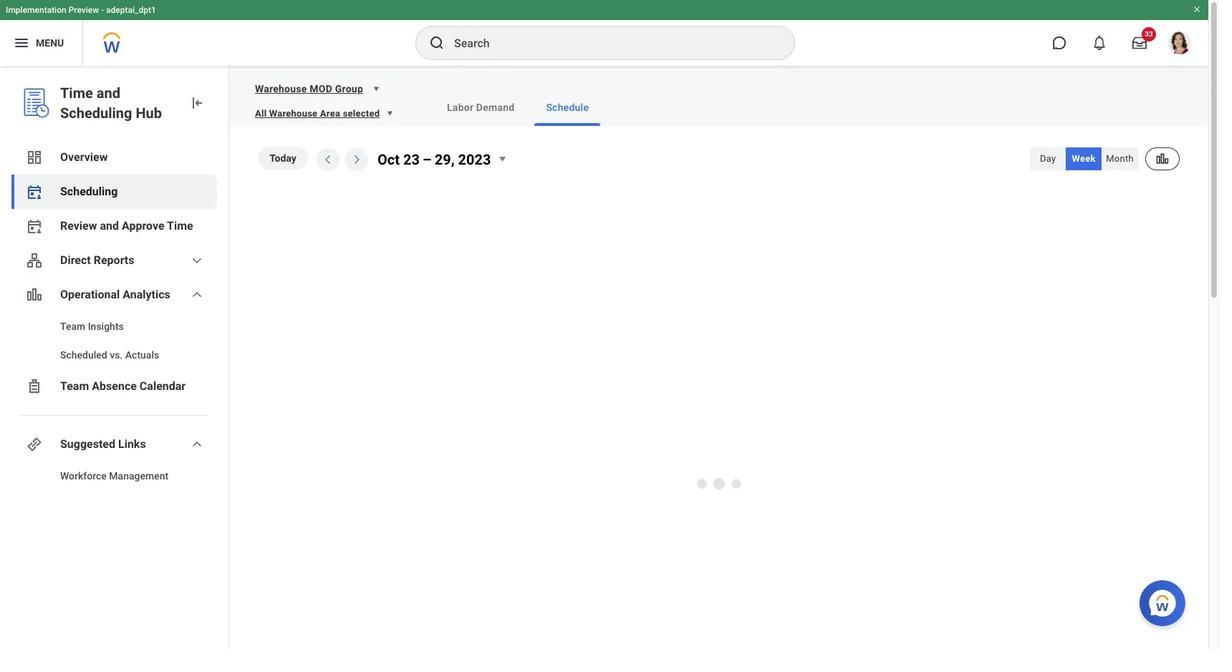 Task type: vqa. For each thing, say whether or not it's contained in the screenshot.
chart image at left top
yes



Task type: describe. For each thing, give the bounding box(es) containing it.
insights
[[88, 321, 124, 332]]

all warehouse area selected button
[[246, 103, 403, 123]]

caret down small image for oct 23 – 29, 2023 button
[[494, 150, 511, 168]]

dashboard image
[[26, 149, 43, 166]]

search image
[[428, 34, 445, 52]]

transformation import image
[[188, 95, 206, 112]]

33
[[1145, 30, 1153, 38]]

approve
[[122, 219, 164, 233]]

calendar user solid image
[[26, 218, 43, 235]]

all warehouse area selected
[[255, 108, 380, 119]]

demand
[[476, 102, 515, 113]]

selected
[[343, 108, 380, 119]]

labor demand
[[447, 102, 515, 113]]

labor demand button
[[435, 89, 526, 126]]

caret down small image for warehouse mod group button
[[369, 82, 383, 96]]

33 button
[[1124, 27, 1156, 59]]

team absence calendar link
[[11, 370, 217, 404]]

absence
[[92, 380, 137, 393]]

schedule button
[[535, 89, 600, 126]]

month
[[1106, 153, 1134, 164]]

oct 23 – 29, 2023 button
[[373, 149, 515, 170]]

week button
[[1066, 148, 1102, 170]]

review and approve time link
[[11, 209, 217, 244]]

overview link
[[11, 140, 217, 175]]

review
[[60, 219, 97, 233]]

suggested links button
[[11, 428, 217, 462]]

day
[[1040, 153, 1056, 164]]

chevron left small image
[[319, 151, 337, 168]]

reports
[[94, 254, 134, 267]]

operational analytics button
[[11, 278, 217, 312]]

scheduled vs. actuals
[[60, 350, 159, 361]]

1 horizontal spatial time
[[167, 219, 193, 233]]

oct 23 – 29, 2023 tab panel
[[229, 126, 1208, 650]]

team for team insights
[[60, 321, 85, 332]]

calendar
[[140, 380, 186, 393]]

analytics
[[123, 288, 170, 302]]

adeptai_dpt1
[[106, 5, 156, 15]]

today button
[[258, 147, 308, 170]]

operational
[[60, 288, 120, 302]]

direct reports
[[60, 254, 134, 267]]

time and scheduling hub
[[60, 85, 162, 122]]

workforce management
[[60, 471, 168, 482]]

menu banner
[[0, 0, 1208, 66]]

all
[[255, 108, 267, 119]]

chevron right small image
[[348, 151, 365, 168]]

link image
[[26, 436, 43, 453]]

scheduling inside 'link'
[[60, 185, 118, 198]]

review and approve time
[[60, 219, 193, 233]]

chart image inside the operational analytics dropdown button
[[26, 286, 43, 304]]

scheduled
[[60, 350, 107, 361]]

suggested links
[[60, 438, 146, 451]]

-
[[101, 5, 104, 15]]

task timeoff image
[[26, 378, 43, 395]]

chevron down small image for analytics
[[188, 286, 206, 304]]

day button
[[1030, 148, 1066, 170]]

team insights
[[60, 321, 124, 332]]



Task type: locate. For each thing, give the bounding box(es) containing it.
1 vertical spatial and
[[100, 219, 119, 233]]

and up overview link
[[97, 85, 120, 102]]

month button
[[1102, 148, 1138, 170]]

0 vertical spatial chart image
[[1155, 152, 1170, 166]]

workforce
[[60, 471, 107, 482]]

schedule
[[546, 102, 589, 113]]

navigation pane region
[[0, 66, 229, 650]]

2 scheduling from the top
[[60, 185, 118, 198]]

1 vertical spatial scheduling
[[60, 185, 118, 198]]

direct
[[60, 254, 91, 267]]

23 – 29,
[[403, 151, 454, 168]]

implementation
[[6, 5, 66, 15]]

0 vertical spatial caret down small image
[[369, 82, 383, 96]]

caret down small image inside oct 23 – 29, 2023 button
[[494, 150, 511, 168]]

suggested
[[60, 438, 115, 451]]

0 vertical spatial chevron down small image
[[188, 252, 206, 269]]

hub
[[136, 105, 162, 122]]

0 vertical spatial time
[[60, 85, 93, 102]]

menu button
[[0, 20, 83, 66]]

warehouse down warehouse mod group
[[269, 108, 318, 119]]

chevron down small image for reports
[[188, 252, 206, 269]]

2 team from the top
[[60, 380, 89, 393]]

profile logan mcneil image
[[1168, 32, 1191, 57]]

and for review
[[100, 219, 119, 233]]

team inside operational analytics element
[[60, 321, 85, 332]]

operational analytics
[[60, 288, 170, 302]]

scheduled vs. actuals link
[[11, 341, 217, 370]]

time
[[60, 85, 93, 102], [167, 219, 193, 233]]

1 horizontal spatial caret down small image
[[494, 150, 511, 168]]

0 vertical spatial and
[[97, 85, 120, 102]]

menu
[[36, 37, 64, 48]]

2023
[[458, 151, 491, 168]]

scheduling
[[60, 105, 132, 122], [60, 185, 118, 198]]

labor
[[447, 102, 474, 113]]

links
[[118, 438, 146, 451]]

oct
[[377, 151, 400, 168]]

justify image
[[13, 34, 30, 52]]

1 vertical spatial warehouse
[[269, 108, 318, 119]]

time down the menu
[[60, 85, 93, 102]]

team absence calendar
[[60, 380, 186, 393]]

time right approve
[[167, 219, 193, 233]]

preview
[[69, 5, 99, 15]]

1 vertical spatial chart image
[[26, 286, 43, 304]]

time and scheduling hub element
[[60, 83, 177, 123]]

1 vertical spatial caret down small image
[[494, 150, 511, 168]]

0 horizontal spatial time
[[60, 85, 93, 102]]

warehouse mod group button
[[246, 74, 389, 103]]

scheduling inside time and scheduling hub
[[60, 105, 132, 122]]

chart image
[[1155, 152, 1170, 166], [26, 286, 43, 304]]

1 vertical spatial team
[[60, 380, 89, 393]]

implementation preview -   adeptai_dpt1
[[6, 5, 156, 15]]

warehouse inside all warehouse area selected button
[[269, 108, 318, 119]]

0 horizontal spatial chart image
[[26, 286, 43, 304]]

management
[[109, 471, 168, 482]]

today
[[269, 153, 296, 164]]

caret down small image inside warehouse mod group button
[[369, 82, 383, 96]]

team for team absence calendar
[[60, 380, 89, 393]]

time inside time and scheduling hub
[[60, 85, 93, 102]]

0 vertical spatial team
[[60, 321, 85, 332]]

actuals
[[125, 350, 159, 361]]

0 horizontal spatial caret down small image
[[369, 82, 383, 96]]

team down scheduled
[[60, 380, 89, 393]]

chart image right month button
[[1155, 152, 1170, 166]]

chevron down small image inside direct reports dropdown button
[[188, 252, 206, 269]]

chevron down small image inside the operational analytics dropdown button
[[188, 286, 206, 304]]

2 chevron down small image from the top
[[188, 286, 206, 304]]

caret down small image
[[369, 82, 383, 96], [494, 150, 511, 168]]

warehouse
[[255, 83, 307, 95], [269, 108, 318, 119]]

overview
[[60, 150, 108, 164]]

area
[[320, 108, 340, 119]]

week
[[1072, 153, 1096, 164]]

tab list
[[407, 89, 1191, 126]]

caret down small image right group
[[369, 82, 383, 96]]

0 vertical spatial scheduling
[[60, 105, 132, 122]]

and right review
[[100, 219, 119, 233]]

caret down small image
[[383, 106, 397, 120]]

warehouse mod group
[[255, 83, 363, 95]]

tab list containing labor demand
[[407, 89, 1191, 126]]

warehouse inside warehouse mod group button
[[255, 83, 307, 95]]

and
[[97, 85, 120, 102], [100, 219, 119, 233]]

mod
[[310, 83, 332, 95]]

calendar user solid image
[[26, 183, 43, 201]]

inbox large image
[[1132, 36, 1147, 50]]

close environment banner image
[[1193, 5, 1201, 14]]

1 chevron down small image from the top
[[188, 252, 206, 269]]

notifications large image
[[1092, 36, 1107, 50]]

chevron down small image
[[188, 436, 206, 453]]

scheduling link
[[11, 175, 217, 209]]

team up scheduled
[[60, 321, 85, 332]]

1 scheduling from the top
[[60, 105, 132, 122]]

team insights link
[[11, 312, 217, 341]]

0 vertical spatial warehouse
[[255, 83, 307, 95]]

1 team from the top
[[60, 321, 85, 332]]

team
[[60, 321, 85, 332], [60, 380, 89, 393]]

1 horizontal spatial chart image
[[1155, 152, 1170, 166]]

warehouse up all
[[255, 83, 307, 95]]

scheduling down overview
[[60, 185, 118, 198]]

direct reports button
[[11, 244, 217, 278]]

chart image down view team icon at the left of the page
[[26, 286, 43, 304]]

group
[[335, 83, 363, 95]]

and inside time and scheduling hub
[[97, 85, 120, 102]]

workforce management link
[[11, 462, 217, 491]]

caret down small image right 2023
[[494, 150, 511, 168]]

operational analytics element
[[11, 312, 217, 370]]

Search Workday  search field
[[454, 27, 765, 59]]

1 vertical spatial chevron down small image
[[188, 286, 206, 304]]

oct 23 – 29, 2023
[[377, 151, 491, 168]]

chevron down small image
[[188, 252, 206, 269], [188, 286, 206, 304]]

vs.
[[110, 350, 123, 361]]

1 vertical spatial time
[[167, 219, 193, 233]]

view team image
[[26, 252, 43, 269]]

scheduling up overview
[[60, 105, 132, 122]]

and for time
[[97, 85, 120, 102]]



